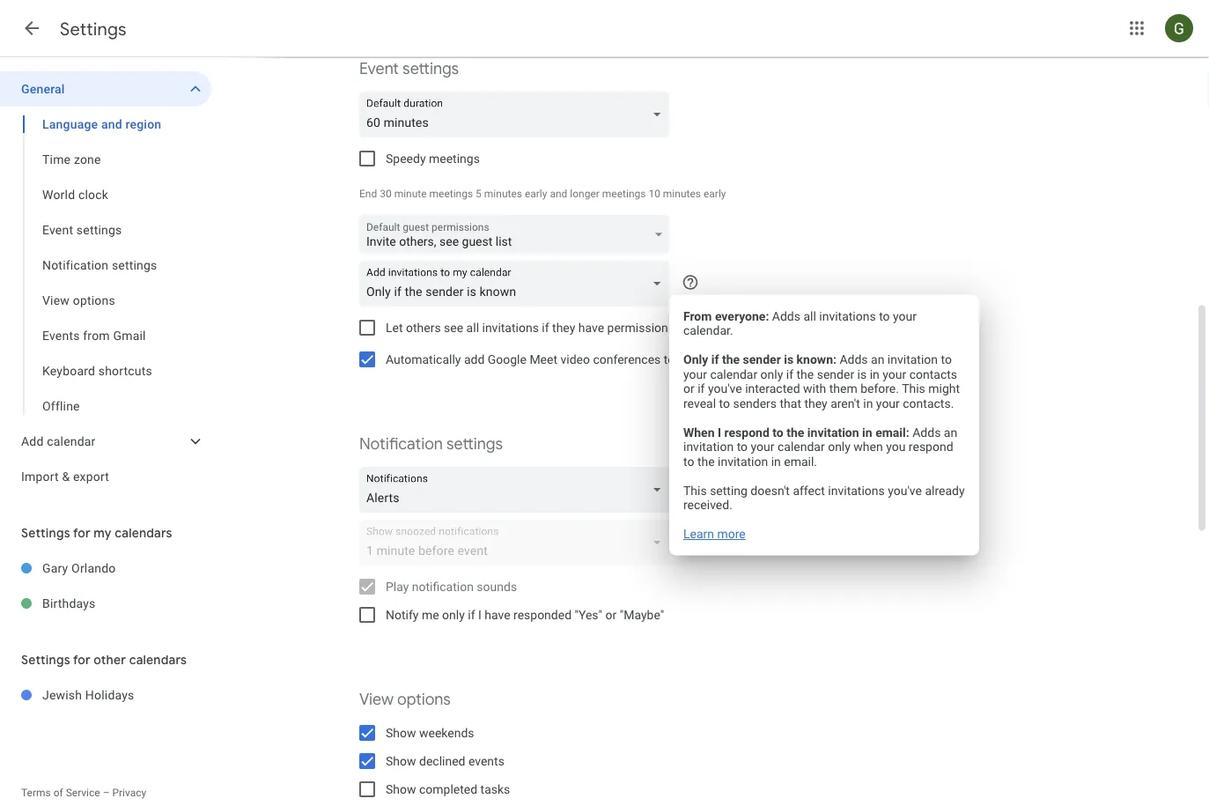 Task type: describe. For each thing, give the bounding box(es) containing it.
your up email:
[[877, 396, 900, 410]]

meetings left 10
[[602, 188, 646, 200]]

world
[[42, 187, 75, 202]]

end
[[359, 188, 377, 200]]

keyboard
[[42, 363, 95, 378]]

jewish
[[42, 688, 82, 702]]

clock
[[78, 187, 108, 202]]

0 horizontal spatial have
[[485, 608, 511, 622]]

calendar for adds an invitation to your calendar only when you respond to the invitation in email.
[[778, 439, 825, 454]]

the down that
[[787, 425, 805, 439]]

sender inside adds an invitation to your calendar only if the sender is in your contacts or if you've interacted with them before. this might reveal to senders that they aren't in your contacts.
[[817, 367, 855, 381]]

birthdays
[[42, 596, 96, 611]]

1 horizontal spatial view options
[[359, 689, 451, 710]]

jewish holidays
[[42, 688, 134, 702]]

2 minutes from the left
[[663, 188, 701, 200]]

privacy link
[[112, 787, 146, 799]]

if up meet
[[542, 320, 549, 335]]

only if the sender is known:
[[684, 352, 840, 367]]

only
[[684, 352, 709, 367]]

1 vertical spatial and
[[550, 188, 568, 200]]

0 vertical spatial my
[[751, 320, 768, 335]]

when
[[854, 439, 883, 454]]

add
[[21, 434, 44, 448]]

0 vertical spatial they
[[552, 320, 576, 335]]

0 horizontal spatial all
[[467, 320, 479, 335]]

your for adds an invitation to your calendar only when you respond to the invitation in email.
[[751, 439, 775, 454]]

your for adds all invitations to your calendar.
[[893, 309, 917, 323]]

to up might at the right top
[[941, 352, 952, 367]]

default
[[367, 221, 400, 233]]

notification inside group
[[42, 258, 109, 272]]

speedy
[[386, 151, 426, 166]]

declined
[[419, 754, 466, 768]]

to down when at the right bottom of page
[[684, 454, 695, 469]]

1 vertical spatial options
[[397, 689, 451, 710]]

known:
[[797, 352, 837, 367]]

gary orlando tree item
[[0, 551, 211, 586]]

privacy
[[112, 787, 146, 799]]

in right them
[[870, 367, 880, 381]]

adds an invitation to your calendar only if the sender is in your contacts or if you've interacted with them before. this might reveal to senders that they aren't in your contacts.
[[684, 352, 960, 410]]

orlando
[[71, 561, 116, 575]]

0 horizontal spatial sender
[[743, 352, 781, 367]]

received.
[[684, 498, 733, 512]]

settings heading
[[60, 18, 127, 40]]

you've inside adds an invitation to your calendar only if the sender is in your contacts or if you've interacted with them before. this might reveal to senders that they aren't in your contacts.
[[708, 381, 742, 396]]

gary
[[42, 561, 68, 575]]

play
[[386, 579, 409, 594]]

when
[[684, 425, 715, 439]]

0 vertical spatial options
[[73, 293, 115, 307]]

you've inside this setting doesn't affect invitations you've already received.
[[888, 483, 922, 498]]

responded
[[514, 608, 572, 622]]

speedy meetings
[[386, 151, 480, 166]]

list
[[496, 234, 512, 248]]

longer
[[570, 188, 600, 200]]

the inside adds an invitation to your calendar only if the sender is in your contacts or if you've interacted with them before. this might reveal to senders that they aren't in your contacts.
[[797, 367, 814, 381]]

1 vertical spatial see
[[444, 320, 464, 335]]

an for respond
[[944, 425, 958, 439]]

1 vertical spatial event settings
[[42, 222, 122, 237]]

contacts
[[910, 367, 958, 381]]

settings for my calendars tree
[[0, 551, 211, 621]]

permissions
[[432, 221, 490, 233]]

show for show completed tasks
[[386, 782, 416, 796]]

5
[[476, 188, 482, 200]]

if down only
[[698, 381, 705, 396]]

jewish holidays link
[[42, 678, 211, 713]]

learn
[[684, 527, 715, 541]]

that
[[780, 396, 802, 410]]

an for sender
[[871, 352, 885, 367]]

create
[[724, 352, 758, 367]]

time zone
[[42, 152, 101, 167]]

0 horizontal spatial guest
[[403, 221, 429, 233]]

if down play notification sounds
[[468, 608, 475, 622]]

1 early from the left
[[525, 188, 548, 200]]

edit
[[728, 320, 748, 335]]

1 vertical spatial view
[[359, 689, 394, 710]]

learn more link
[[684, 527, 746, 541]]

adds all invitations to your calendar.
[[684, 309, 917, 338]]

interacted
[[746, 381, 801, 396]]

meetings up 5
[[429, 151, 480, 166]]

adds for when
[[913, 425, 941, 439]]

30
[[380, 188, 392, 200]]

invitation down reveal
[[684, 439, 734, 454]]

your left "contacts" at the right
[[883, 367, 907, 381]]

this setting doesn't affect invitations you've already received.
[[684, 483, 965, 512]]

invitation down the aren't
[[808, 425, 860, 439]]

conferences
[[593, 352, 661, 367]]

default guest permissions invite others, see guest list
[[367, 221, 512, 248]]

tasks
[[481, 782, 510, 796]]

0 horizontal spatial only
[[442, 608, 465, 622]]

0 vertical spatial have
[[579, 320, 605, 335]]

0 vertical spatial events
[[771, 320, 807, 335]]

birthdays link
[[42, 586, 211, 621]]

your for adds an invitation to your calendar only if the sender is in your contacts or if you've interacted with them before. this might reveal to senders that they aren't in your contacts.
[[684, 367, 707, 381]]

for for my
[[73, 525, 91, 541]]

only for if
[[761, 367, 784, 381]]

show weekends
[[386, 726, 475, 740]]

"yes"
[[575, 608, 603, 622]]

doesn't
[[751, 483, 790, 498]]

0 vertical spatial and
[[101, 117, 122, 131]]

in left email:
[[863, 425, 873, 439]]

adds inside the adds all invitations to your calendar.
[[773, 309, 801, 323]]

calendars for settings for my calendars
[[115, 525, 172, 541]]

sounds
[[477, 579, 517, 594]]

let
[[386, 320, 403, 335]]

if left with
[[787, 367, 794, 381]]

show for show weekends
[[386, 726, 416, 740]]

show completed tasks
[[386, 782, 510, 796]]

import
[[21, 469, 59, 484]]

to down senders
[[737, 439, 748, 454]]

others
[[406, 320, 441, 335]]

senders
[[733, 396, 777, 410]]

1 vertical spatial i
[[718, 425, 722, 439]]

email:
[[876, 425, 910, 439]]

0 vertical spatial or
[[713, 320, 725, 335]]

calendars for settings for other calendars
[[129, 652, 187, 668]]

before.
[[861, 381, 900, 396]]

zone
[[74, 152, 101, 167]]

adds for if
[[840, 352, 868, 367]]

if right only
[[712, 352, 719, 367]]

notify
[[386, 608, 419, 622]]

offline
[[42, 399, 80, 413]]

gary orlando
[[42, 561, 116, 575]]

time
[[42, 152, 71, 167]]

1 horizontal spatial guest
[[462, 234, 493, 248]]

end 30 minute meetings 5 minutes early and longer meetings 10 minutes early
[[359, 188, 726, 200]]

2 early from the left
[[704, 188, 726, 200]]

the down edit
[[722, 352, 740, 367]]

reveal
[[684, 396, 716, 410]]

1 vertical spatial my
[[94, 525, 112, 541]]

view
[[686, 320, 710, 335]]

settings for settings
[[60, 18, 127, 40]]

with
[[804, 381, 827, 396]]

0 horizontal spatial event
[[42, 222, 73, 237]]



Task type: vqa. For each thing, say whether or not it's contained in the screenshot.
9 within the grid
no



Task type: locate. For each thing, give the bounding box(es) containing it.
show declined events
[[386, 754, 505, 768]]

me
[[422, 608, 439, 622]]

0 horizontal spatial my
[[94, 525, 112, 541]]

or inside adds an invitation to your calendar only if the sender is in your contacts or if you've interacted with them before. this might reveal to senders that they aren't in your contacts.
[[684, 381, 695, 396]]

"maybe"
[[620, 608, 665, 622]]

show left weekends
[[386, 726, 416, 740]]

respond down senders
[[725, 425, 770, 439]]

1 vertical spatial have
[[485, 608, 511, 622]]

calendar.
[[684, 323, 734, 338]]

for
[[73, 525, 91, 541], [73, 652, 91, 668]]

invitations for this setting doesn't affect invitations you've already received.
[[829, 483, 885, 498]]

to inside the adds all invitations to your calendar.
[[879, 309, 890, 323]]

invitation
[[888, 352, 938, 367], [808, 425, 860, 439], [684, 439, 734, 454], [718, 454, 768, 469]]

2 vertical spatial only
[[442, 608, 465, 622]]

see right the others
[[444, 320, 464, 335]]

and left longer
[[550, 188, 568, 200]]

terms
[[21, 787, 51, 799]]

region
[[126, 117, 161, 131]]

setting
[[710, 483, 748, 498]]

1 horizontal spatial options
[[397, 689, 451, 710]]

1 horizontal spatial calendar
[[711, 367, 758, 381]]

1 horizontal spatial respond
[[909, 439, 954, 454]]

invitation up might at the right top
[[888, 352, 938, 367]]

your up reveal
[[684, 367, 707, 381]]

adds an invitation to your calendar only when you respond to the invitation in email.
[[684, 425, 958, 469]]

1 horizontal spatial minutes
[[663, 188, 701, 200]]

permission
[[608, 320, 669, 335]]

event
[[359, 59, 399, 79], [42, 222, 73, 237]]

only left the when
[[828, 439, 851, 454]]

view options up events from gmail
[[42, 293, 115, 307]]

from
[[83, 328, 110, 343]]

minutes right 10
[[663, 188, 701, 200]]

they up automatically add google meet video conferences to events i create
[[552, 320, 576, 335]]

an inside adds an invitation to your calendar only if the sender is in your contacts or if you've interacted with them before. this might reveal to senders that they aren't in your contacts.
[[871, 352, 885, 367]]

1 horizontal spatial have
[[579, 320, 605, 335]]

see down permissions
[[440, 234, 459, 248]]

import & export
[[21, 469, 109, 484]]

invitations up known:
[[820, 309, 876, 323]]

settings for settings for other calendars
[[21, 652, 70, 668]]

an down contacts.
[[944, 425, 958, 439]]

1 vertical spatial adds
[[840, 352, 868, 367]]

0 vertical spatial event
[[359, 59, 399, 79]]

affect
[[793, 483, 825, 498]]

settings up gary at the left bottom of page
[[21, 525, 70, 541]]

1 vertical spatial calendars
[[129, 652, 187, 668]]

birthdays tree item
[[0, 586, 211, 621]]

they
[[552, 320, 576, 335], [805, 396, 828, 410]]

only for when
[[828, 439, 851, 454]]

invitations inside the adds all invitations to your calendar.
[[820, 309, 876, 323]]

general tree item
[[0, 71, 211, 107]]

i right when at the right bottom of page
[[718, 425, 722, 439]]

1 vertical spatial notification settings
[[359, 434, 503, 454]]

your inside adds an invitation to your calendar only when you respond to the invitation in email.
[[751, 439, 775, 454]]

settings for other calendars
[[21, 652, 187, 668]]

notification settings
[[42, 258, 157, 272], [359, 434, 503, 454]]

guest up 'others,'
[[403, 221, 429, 233]]

group containing language and region
[[0, 107, 211, 424]]

invitations down the when
[[829, 483, 885, 498]]

others,
[[399, 234, 437, 248]]

they inside adds an invitation to your calendar only if the sender is in your contacts or if you've interacted with them before. this might reveal to senders that they aren't in your contacts.
[[805, 396, 828, 410]]

an inside adds an invitation to your calendar only when you respond to the invitation in email.
[[944, 425, 958, 439]]

all up known:
[[804, 309, 817, 323]]

only up senders
[[761, 367, 784, 381]]

early up invite others, see guest list popup button at the top
[[525, 188, 548, 200]]

0 vertical spatial event settings
[[359, 59, 459, 79]]

aren't
[[831, 396, 861, 410]]

2 vertical spatial settings
[[21, 652, 70, 668]]

1 vertical spatial this
[[684, 483, 707, 498]]

1 horizontal spatial this
[[902, 381, 926, 396]]

meetings left 5
[[430, 188, 473, 200]]

respond inside adds an invitation to your calendar only when you respond to the invitation in email.
[[909, 439, 954, 454]]

0 horizontal spatial and
[[101, 117, 122, 131]]

0 horizontal spatial options
[[73, 293, 115, 307]]

events
[[771, 320, 807, 335], [678, 352, 714, 367], [469, 754, 505, 768]]

view
[[42, 293, 70, 307], [359, 689, 394, 710]]

events
[[42, 328, 80, 343]]

0 vertical spatial an
[[871, 352, 885, 367]]

more
[[718, 527, 746, 541]]

gmail
[[113, 328, 146, 343]]

see
[[440, 234, 459, 248], [444, 320, 464, 335]]

from
[[684, 309, 712, 323]]

view options inside group
[[42, 293, 115, 307]]

0 vertical spatial calendars
[[115, 525, 172, 541]]

completed
[[419, 782, 478, 796]]

settings
[[403, 59, 459, 79], [77, 222, 122, 237], [112, 258, 157, 272], [447, 434, 503, 454]]

1 horizontal spatial only
[[761, 367, 784, 381]]

adds inside adds an invitation to your calendar only if the sender is in your contacts or if you've interacted with them before. this might reveal to senders that they aren't in your contacts.
[[840, 352, 868, 367]]

0 horizontal spatial or
[[606, 608, 617, 622]]

of
[[53, 787, 63, 799]]

0 horizontal spatial events
[[469, 754, 505, 768]]

calendars
[[115, 525, 172, 541], [129, 652, 187, 668]]

only inside adds an invitation to your calendar only if the sender is in your contacts or if you've interacted with them before. this might reveal to senders that they aren't in your contacts.
[[761, 367, 784, 381]]

0 horizontal spatial notification
[[42, 258, 109, 272]]

to right reveal
[[719, 396, 730, 410]]

only right me
[[442, 608, 465, 622]]

invite others, see guest list button
[[359, 216, 670, 259]]

guest
[[403, 221, 429, 233], [462, 234, 493, 248]]

all inside the adds all invitations to your calendar.
[[804, 309, 817, 323]]

to left view
[[672, 320, 683, 335]]

an
[[871, 352, 885, 367], [944, 425, 958, 439]]

2 vertical spatial show
[[386, 782, 416, 796]]

calendar up affect
[[778, 439, 825, 454]]

1 for from the top
[[73, 525, 91, 541]]

0 vertical spatial notification settings
[[42, 258, 157, 272]]

0 vertical spatial notification
[[42, 258, 109, 272]]

i left 'create'
[[717, 352, 721, 367]]

0 horizontal spatial notification settings
[[42, 258, 157, 272]]

calendar inside adds an invitation to your calendar only when you respond to the invitation in email.
[[778, 439, 825, 454]]

1 vertical spatial they
[[805, 396, 828, 410]]

1 minutes from the left
[[484, 188, 522, 200]]

the up that
[[797, 367, 814, 381]]

1 horizontal spatial sender
[[817, 367, 855, 381]]

or left edit
[[713, 320, 725, 335]]

calendar inside adds an invitation to your calendar only if the sender is in your contacts or if you've interacted with them before. this might reveal to senders that they aren't in your contacts.
[[711, 367, 758, 381]]

keyboard shortcuts
[[42, 363, 152, 378]]

settings for my calendars
[[21, 525, 172, 541]]

options up events from gmail
[[73, 293, 115, 307]]

1 horizontal spatial notification
[[359, 434, 443, 454]]

terms of service link
[[21, 787, 100, 799]]

email.
[[784, 454, 818, 469]]

they right that
[[805, 396, 828, 410]]

invite
[[367, 234, 396, 248]]

1 horizontal spatial adds
[[840, 352, 868, 367]]

only inside adds an invitation to your calendar only when you respond to the invitation in email.
[[828, 439, 851, 454]]

1 vertical spatial you've
[[888, 483, 922, 498]]

notify me only if i have responded "yes" or "maybe"
[[386, 608, 665, 622]]

view up show weekends in the bottom left of the page
[[359, 689, 394, 710]]

your left email.
[[751, 439, 775, 454]]

notification down world clock
[[42, 258, 109, 272]]

3 show from the top
[[386, 782, 416, 796]]

1 horizontal spatial events
[[678, 352, 714, 367]]

is up the aren't
[[858, 367, 867, 381]]

adds inside adds an invitation to your calendar only when you respond to the invitation in email.
[[913, 425, 941, 439]]

in right the aren't
[[864, 396, 874, 410]]

0 horizontal spatial you've
[[708, 381, 742, 396]]

1 show from the top
[[386, 726, 416, 740]]

2 show from the top
[[386, 754, 416, 768]]

0 vertical spatial you've
[[708, 381, 742, 396]]

to left only
[[664, 352, 675, 367]]

is
[[784, 352, 794, 367], [858, 367, 867, 381]]

settings
[[60, 18, 127, 40], [21, 525, 70, 541], [21, 652, 70, 668]]

google
[[488, 352, 527, 367]]

adds right everyone:
[[773, 309, 801, 323]]

holidays
[[85, 688, 134, 702]]

an up before.
[[871, 352, 885, 367]]

this inside adds an invitation to your calendar only if the sender is in your contacts or if you've interacted with them before. this might reveal to senders that they aren't in your contacts.
[[902, 381, 926, 396]]

invitation up the setting
[[718, 454, 768, 469]]

calendar up & at the left of page
[[47, 434, 96, 448]]

notification settings down automatically
[[359, 434, 503, 454]]

is inside adds an invitation to your calendar only if the sender is in your contacts or if you've interacted with them before. this might reveal to senders that they aren't in your contacts.
[[858, 367, 867, 381]]

adds down contacts.
[[913, 425, 941, 439]]

1 horizontal spatial notification settings
[[359, 434, 503, 454]]

already
[[926, 483, 965, 498]]

general
[[21, 81, 65, 96]]

1 vertical spatial events
[[678, 352, 714, 367]]

2 vertical spatial adds
[[913, 425, 941, 439]]

1 horizontal spatial event settings
[[359, 59, 459, 79]]

your inside the adds all invitations to your calendar.
[[893, 309, 917, 323]]

sender up the aren't
[[817, 367, 855, 381]]

invitations up google
[[482, 320, 539, 335]]

my right edit
[[751, 320, 768, 335]]

1 horizontal spatial they
[[805, 396, 828, 410]]

calendar down 'create'
[[711, 367, 758, 381]]

1 horizontal spatial an
[[944, 425, 958, 439]]

invitations for let others see all invitations if they have permission to view or edit my events
[[482, 320, 539, 335]]

invitations inside this setting doesn't affect invitations you've already received.
[[829, 483, 885, 498]]

calendar for adds an invitation to your calendar only if the sender is in your contacts or if you've interacted with them before. this might reveal to senders that they aren't in your contacts.
[[711, 367, 758, 381]]

calendar
[[711, 367, 758, 381], [47, 434, 96, 448], [778, 439, 825, 454]]

events down calendar.
[[678, 352, 714, 367]]

this left the setting
[[684, 483, 707, 498]]

view inside group
[[42, 293, 70, 307]]

or down only
[[684, 381, 695, 396]]

minutes
[[484, 188, 522, 200], [663, 188, 701, 200]]

in inside adds an invitation to your calendar only when you respond to the invitation in email.
[[772, 454, 781, 469]]

events up only if the sender is known:
[[771, 320, 807, 335]]

0 horizontal spatial minutes
[[484, 188, 522, 200]]

0 vertical spatial only
[[761, 367, 784, 381]]

0 horizontal spatial respond
[[725, 425, 770, 439]]

2 horizontal spatial calendar
[[778, 439, 825, 454]]

view options up show weekends in the bottom left of the page
[[359, 689, 451, 710]]

sender
[[743, 352, 781, 367], [817, 367, 855, 381]]

1 vertical spatial notification
[[359, 434, 443, 454]]

go back image
[[21, 18, 42, 39]]

add calendar
[[21, 434, 96, 448]]

and left region
[[101, 117, 122, 131]]

shortcuts
[[98, 363, 152, 378]]

have up video
[[579, 320, 605, 335]]

events up tasks
[[469, 754, 505, 768]]

0 horizontal spatial this
[[684, 483, 707, 498]]

tree
[[0, 71, 211, 494]]

early right 10
[[704, 188, 726, 200]]

guest down permissions
[[462, 234, 493, 248]]

you've down 'create'
[[708, 381, 742, 396]]

show left completed
[[386, 782, 416, 796]]

0 vertical spatial see
[[440, 234, 459, 248]]

notification down automatically
[[359, 434, 443, 454]]

this left might at the right top
[[902, 381, 926, 396]]

settings for settings for my calendars
[[21, 525, 70, 541]]

tree containing general
[[0, 71, 211, 494]]

1 vertical spatial an
[[944, 425, 958, 439]]

0 vertical spatial view options
[[42, 293, 115, 307]]

the
[[722, 352, 740, 367], [797, 367, 814, 381], [787, 425, 805, 439], [698, 454, 715, 469]]

1 horizontal spatial and
[[550, 188, 568, 200]]

show
[[386, 726, 416, 740], [386, 754, 416, 768], [386, 782, 416, 796]]

calendars up jewish holidays link
[[129, 652, 187, 668]]

show for show declined events
[[386, 754, 416, 768]]

have down sounds on the bottom left
[[485, 608, 511, 622]]

language and region
[[42, 117, 161, 131]]

all
[[804, 309, 817, 323], [467, 320, 479, 335]]

might
[[929, 381, 960, 396]]

0 vertical spatial adds
[[773, 309, 801, 323]]

0 vertical spatial i
[[717, 352, 721, 367]]

1 vertical spatial event
[[42, 222, 73, 237]]

0 horizontal spatial is
[[784, 352, 794, 367]]

and
[[101, 117, 122, 131], [550, 188, 568, 200]]

in left email.
[[772, 454, 781, 469]]

is left known:
[[784, 352, 794, 367]]

only
[[761, 367, 784, 381], [828, 439, 851, 454], [442, 608, 465, 622]]

sender up the interacted
[[743, 352, 781, 367]]

my up gary orlando tree item
[[94, 525, 112, 541]]

1 vertical spatial show
[[386, 754, 416, 768]]

for up gary orlando
[[73, 525, 91, 541]]

play notification sounds
[[386, 579, 517, 594]]

group
[[0, 107, 211, 424]]

invitation inside adds an invitation to your calendar only if the sender is in your contacts or if you've interacted with them before. this might reveal to senders that they aren't in your contacts.
[[888, 352, 938, 367]]

1 vertical spatial view options
[[359, 689, 451, 710]]

2 for from the top
[[73, 652, 91, 668]]

world clock
[[42, 187, 108, 202]]

to down that
[[773, 425, 784, 439]]

0 horizontal spatial event settings
[[42, 222, 122, 237]]

0 horizontal spatial view
[[42, 293, 70, 307]]

the down when at the right bottom of page
[[698, 454, 715, 469]]

in
[[870, 367, 880, 381], [864, 396, 874, 410], [863, 425, 873, 439], [772, 454, 781, 469]]

notification settings up from
[[42, 258, 157, 272]]

view up events
[[42, 293, 70, 307]]

you've left "already"
[[888, 483, 922, 498]]

i down sounds on the bottom left
[[478, 608, 482, 622]]

adds up them
[[840, 352, 868, 367]]

minute
[[394, 188, 427, 200]]

calendars up gary orlando tree item
[[115, 525, 172, 541]]

2 vertical spatial events
[[469, 754, 505, 768]]

&
[[62, 469, 70, 484]]

to up before.
[[879, 309, 890, 323]]

1 vertical spatial settings
[[21, 525, 70, 541]]

0 vertical spatial show
[[386, 726, 416, 740]]

settings up general tree item
[[60, 18, 127, 40]]

learn more
[[684, 527, 746, 541]]

0 horizontal spatial calendar
[[47, 434, 96, 448]]

for for other
[[73, 652, 91, 668]]

0 vertical spatial this
[[902, 381, 926, 396]]

minutes right 5
[[484, 188, 522, 200]]

invitations
[[820, 309, 876, 323], [482, 320, 539, 335], [829, 483, 885, 498]]

notification
[[412, 579, 474, 594]]

1 horizontal spatial all
[[804, 309, 817, 323]]

options up show weekends in the bottom left of the page
[[397, 689, 451, 710]]

settings up jewish
[[21, 652, 70, 668]]

0 horizontal spatial they
[[552, 320, 576, 335]]

2 horizontal spatial events
[[771, 320, 807, 335]]

respond right you
[[909, 439, 954, 454]]

0 horizontal spatial early
[[525, 188, 548, 200]]

0 horizontal spatial view options
[[42, 293, 115, 307]]

automatically add google meet video conferences to events i create
[[386, 352, 758, 367]]

or
[[713, 320, 725, 335], [684, 381, 695, 396], [606, 608, 617, 622]]

1 vertical spatial or
[[684, 381, 695, 396]]

2 horizontal spatial adds
[[913, 425, 941, 439]]

this inside this setting doesn't affect invitations you've already received.
[[684, 483, 707, 498]]

terms of service – privacy
[[21, 787, 146, 799]]

1 vertical spatial for
[[73, 652, 91, 668]]

all up the add
[[467, 320, 479, 335]]

you've
[[708, 381, 742, 396], [888, 483, 922, 498]]

respond
[[725, 425, 770, 439], [909, 439, 954, 454]]

service
[[66, 787, 100, 799]]

or right "yes"
[[606, 608, 617, 622]]

None field
[[359, 92, 677, 137], [359, 261, 677, 307], [359, 467, 677, 513], [359, 92, 677, 137], [359, 261, 677, 307], [359, 467, 677, 513]]

1 horizontal spatial event
[[359, 59, 399, 79]]

0 horizontal spatial an
[[871, 352, 885, 367]]

0 horizontal spatial adds
[[773, 309, 801, 323]]

everyone:
[[715, 309, 769, 323]]

1 horizontal spatial my
[[751, 320, 768, 335]]

let others see all invitations if they have permission to view or edit my events
[[386, 320, 807, 335]]

the inside adds an invitation to your calendar only when you respond to the invitation in email.
[[698, 454, 715, 469]]

2 vertical spatial i
[[478, 608, 482, 622]]

10
[[649, 188, 661, 200]]

your up "contacts" at the right
[[893, 309, 917, 323]]

0 vertical spatial settings
[[60, 18, 127, 40]]

export
[[73, 469, 109, 484]]

1 vertical spatial only
[[828, 439, 851, 454]]

2 vertical spatial or
[[606, 608, 617, 622]]

2 horizontal spatial or
[[713, 320, 725, 335]]

jewish holidays tree item
[[0, 678, 211, 713]]

see inside default guest permissions invite others, see guest list
[[440, 234, 459, 248]]



